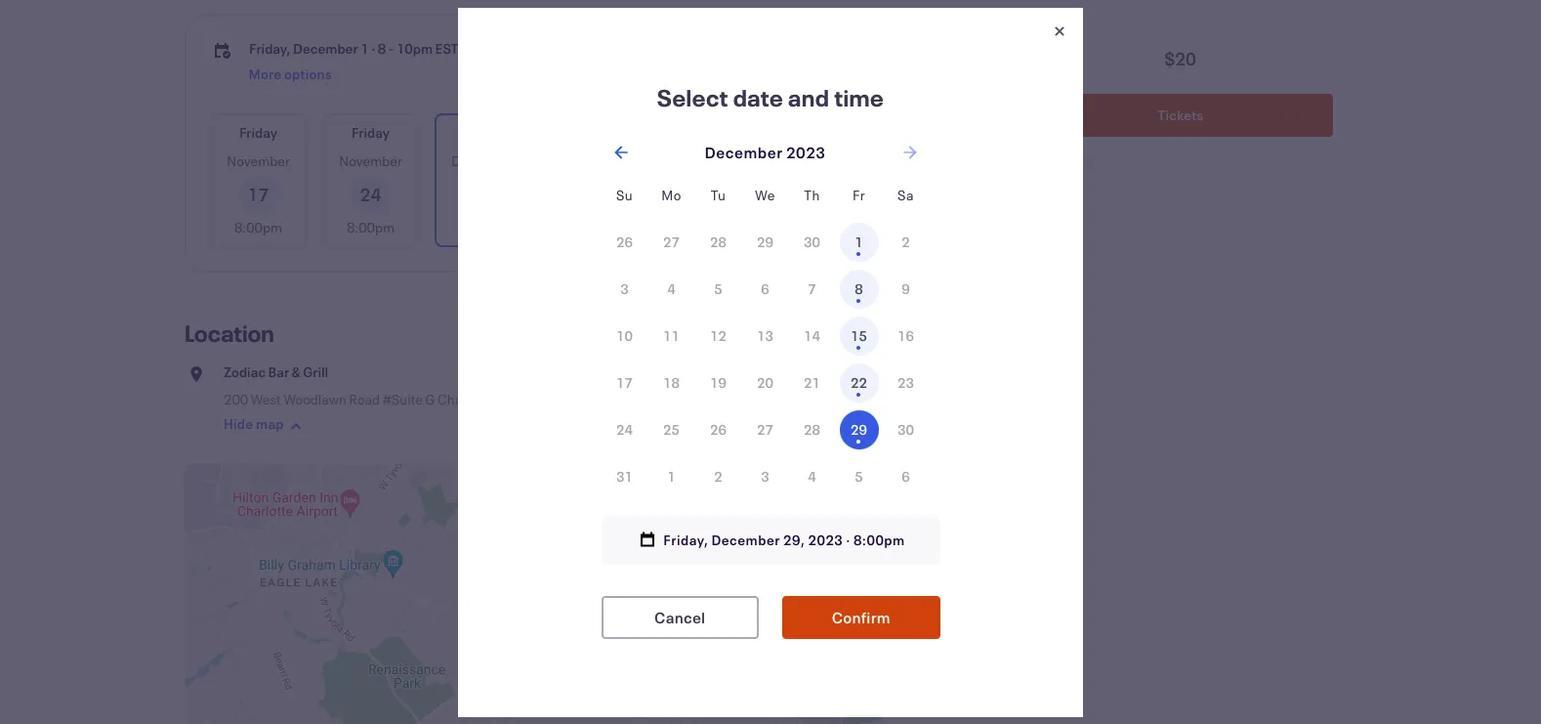 Task type: vqa. For each thing, say whether or not it's contained in the screenshot.
first on from the left
no



Task type: locate. For each thing, give the bounding box(es) containing it.
0 vertical spatial 4
[[668, 279, 676, 298]]

1 vertical spatial 1 button
[[652, 457, 691, 496]]

0 vertical spatial 26 button
[[605, 222, 644, 261]]

8 inside button
[[855, 279, 864, 298]]

30 down options
[[804, 232, 821, 251]]

26 down sunday element
[[617, 232, 633, 251]]

bar
[[268, 363, 289, 381]]

1 vertical spatial 24
[[617, 420, 633, 438]]

more
[[803, 174, 835, 193]]

26
[[617, 232, 633, 251], [710, 420, 727, 438]]

0 horizontal spatial 15
[[697, 183, 719, 206]]

16 button
[[887, 316, 926, 355]]

1 vertical spatial 17
[[617, 373, 633, 391]]

28217
[[523, 390, 564, 408]]

10pm
[[397, 39, 433, 58]]

0 vertical spatial 27
[[664, 232, 680, 251]]

0 horizontal spatial 17
[[248, 183, 269, 206]]

0 vertical spatial 28
[[710, 232, 727, 251]]

1 horizontal spatial 5
[[855, 467, 864, 485]]

8:00pm inside select date and time alert dialog
[[854, 530, 905, 549]]

8 button
[[840, 269, 879, 308]]

0 vertical spatial friday,
[[249, 39, 291, 58]]

24 inside button
[[617, 420, 633, 438]]

2
[[902, 232, 910, 251], [715, 467, 723, 485]]

1 vertical spatial 15
[[851, 326, 868, 344]]

5 button up 2023
[[840, 457, 879, 496]]

· inside select date and time alert dialog
[[846, 530, 851, 549]]

26 button
[[605, 222, 644, 261], [699, 410, 738, 449]]

7
[[808, 279, 817, 298]]

29 down 22 button
[[851, 420, 868, 438]]

30 down 23 button
[[898, 420, 915, 438]]

21
[[804, 373, 821, 391]]

0 horizontal spatial 30
[[804, 232, 821, 251]]

1 horizontal spatial 1
[[668, 467, 676, 485]]

6
[[761, 279, 770, 298], [902, 467, 910, 485]]

2 november from the left
[[339, 151, 402, 170]]

row group inside select date and time alert dialog
[[601, 218, 930, 500]]

27 button down 20 button
[[746, 410, 785, 449]]

0 horizontal spatial 29 button
[[746, 222, 785, 261]]

1 vertical spatial ·
[[846, 530, 851, 549]]

1 vertical spatial 30 button
[[887, 410, 926, 449]]

tuesday element
[[695, 171, 742, 218]]

more options
[[797, 174, 843, 214]]

1 vertical spatial 26
[[710, 420, 727, 438]]

2 horizontal spatial 1
[[855, 232, 864, 251]]

27 button down monday element
[[652, 222, 691, 261]]

1 horizontal spatial 17
[[617, 373, 633, 391]]

1 horizontal spatial 29
[[851, 420, 868, 438]]

fr
[[853, 185, 866, 204]]

· right 2023
[[846, 530, 851, 549]]

0 horizontal spatial 24
[[360, 183, 382, 206]]

0 horizontal spatial 4 button
[[652, 269, 691, 308]]

27 button
[[652, 222, 691, 261], [746, 410, 785, 449]]

grid containing su
[[601, 171, 930, 500]]

26 down "19" button
[[710, 420, 727, 438]]

1 down friday 'element'
[[855, 232, 864, 251]]

0 horizontal spatial 26 button
[[605, 222, 644, 261]]

17 inside button
[[617, 373, 633, 391]]

1 friday from the left
[[239, 123, 278, 142]]

1 horizontal spatial 2
[[902, 232, 910, 251]]

5 down 22 button
[[855, 467, 864, 485]]

0 horizontal spatial 6
[[761, 279, 770, 298]]

sa
[[898, 185, 915, 204]]

22
[[851, 373, 868, 391]]

28 button down 21 button
[[793, 410, 832, 449]]

4 up 11
[[668, 279, 676, 298]]

est
[[435, 39, 459, 58]]

13
[[757, 326, 774, 344]]

2 button up 9
[[887, 222, 926, 261]]

1 horizontal spatial 1 button
[[840, 222, 879, 261]]

0 horizontal spatial friday,
[[249, 39, 291, 58]]

8:00pm
[[234, 218, 282, 236], [347, 218, 395, 236], [459, 218, 507, 236], [572, 218, 620, 236], [684, 218, 732, 236], [854, 530, 905, 549]]

12
[[710, 326, 727, 344]]

19 button
[[699, 363, 738, 402]]

1 horizontal spatial 6
[[902, 467, 910, 485]]

4 button up 11
[[652, 269, 691, 308]]

3 for left 3 button
[[621, 279, 629, 298]]

0 vertical spatial 30 button
[[793, 222, 832, 261]]

30
[[804, 232, 821, 251], [898, 420, 915, 438]]

grid
[[601, 171, 930, 500]]

5 up 12
[[715, 279, 723, 298]]

21 button
[[793, 363, 832, 402]]

1 november from the left
[[227, 151, 290, 170]]

0 vertical spatial 6 button
[[746, 269, 785, 308]]

1 vertical spatial 28 button
[[793, 410, 832, 449]]

1 vertical spatial 27
[[757, 420, 774, 438]]

1 vertical spatial 29 button
[[840, 410, 879, 449]]

1 horizontal spatial 27 button
[[746, 410, 785, 449]]

22 button
[[840, 363, 879, 402]]

30 for bottommost 30 'button'
[[898, 420, 915, 438]]

28 for the bottommost 28 button
[[804, 420, 821, 438]]

0 vertical spatial 3 button
[[605, 269, 644, 308]]

0 vertical spatial 4 button
[[652, 269, 691, 308]]

28 for 28 button to the left
[[710, 232, 727, 251]]

0 vertical spatial 30
[[804, 232, 821, 251]]

27
[[664, 232, 680, 251], [757, 420, 774, 438]]

1 vertical spatial 8
[[855, 279, 864, 298]]

nc
[[501, 390, 521, 408]]

14 button
[[793, 316, 832, 355]]

1 vertical spatial friday,
[[664, 530, 709, 549]]

0 horizontal spatial 30 button
[[793, 222, 832, 261]]

options
[[797, 196, 843, 214]]

· left -
[[371, 39, 376, 58]]

tu
[[711, 185, 726, 204]]

26 button down sunday element
[[605, 222, 644, 261]]

1 vertical spatial 4 button
[[793, 457, 832, 496]]

15 down 8 button
[[851, 326, 868, 344]]

0 horizontal spatial ·
[[371, 39, 376, 58]]

29 button down wednesday element
[[746, 222, 785, 261]]

17
[[248, 183, 269, 206], [617, 373, 633, 391]]

24 button
[[605, 410, 644, 449]]

27 down monday element
[[664, 232, 680, 251]]

28 button
[[699, 222, 738, 261], [793, 410, 832, 449]]

6 button up 13
[[746, 269, 785, 308]]

november
[[227, 151, 290, 170], [339, 151, 402, 170]]

8
[[378, 39, 386, 58], [855, 279, 864, 298]]

2 friday from the left
[[352, 123, 390, 142]]

11
[[664, 326, 680, 344]]

6 down 23 button
[[902, 467, 910, 485]]

3 up the 10
[[621, 279, 629, 298]]

0 vertical spatial 3
[[621, 279, 629, 298]]

row group containing 26
[[601, 218, 930, 500]]

3 up friday, december 29, 2023 · 8:00pm
[[761, 467, 770, 485]]

2 button
[[887, 222, 926, 261], [699, 457, 738, 496]]

2 button up friday, december 29, 2023 · 8:00pm
[[699, 457, 738, 496]]

8 left -
[[378, 39, 386, 58]]

1 vertical spatial 4
[[808, 467, 817, 485]]

·
[[371, 39, 376, 58], [846, 530, 851, 549]]

3 friday from the left
[[689, 123, 727, 142]]

10 button
[[605, 316, 644, 355]]

0 horizontal spatial 2 button
[[699, 457, 738, 496]]

1 horizontal spatial 3 button
[[746, 457, 785, 496]]

friday
[[239, 123, 278, 142], [352, 123, 390, 142], [689, 123, 727, 142]]

1 horizontal spatial 8
[[855, 279, 864, 298]]

1 vertical spatial 27 button
[[746, 410, 785, 449]]

1 horizontal spatial 6 button
[[887, 457, 926, 496]]

20
[[757, 373, 774, 391]]

december
[[293, 39, 358, 58], [451, 151, 515, 170], [564, 151, 627, 170], [676, 151, 740, 170], [712, 530, 781, 549]]

2 up friday, december 29, 2023 · 8:00pm
[[715, 467, 723, 485]]

0 vertical spatial 1 button
[[840, 222, 879, 261]]

29 button
[[746, 222, 785, 261], [840, 410, 879, 449]]

15 right mo
[[697, 183, 719, 206]]

6 button down 23 button
[[887, 457, 926, 496]]

1 down 25 button
[[668, 467, 676, 485]]

0 vertical spatial 26
[[617, 232, 633, 251]]

5 button up 12
[[699, 269, 738, 308]]

we
[[755, 185, 776, 204]]

thursday element
[[789, 171, 836, 218]]

19
[[710, 373, 727, 391]]

1 horizontal spatial 3
[[761, 467, 770, 485]]

4 button up 2023
[[793, 457, 832, 496]]

8 left 9
[[855, 279, 864, 298]]

29 down wednesday element
[[757, 232, 774, 251]]

1 vertical spatial 2 button
[[699, 457, 738, 496]]

0 horizontal spatial 4
[[668, 279, 676, 298]]

friday, december 29, 2023 · 8:00pm
[[664, 530, 905, 549]]

1 horizontal spatial friday,
[[664, 530, 709, 549]]

2 down saturday element
[[902, 232, 910, 251]]

0 horizontal spatial 5
[[715, 279, 723, 298]]

30 button down options
[[793, 222, 832, 261]]

g
[[426, 390, 435, 408]]

28 down tuesday element
[[710, 232, 727, 251]]

26 for 26 button to the left
[[617, 232, 633, 251]]

30 button down 23 button
[[887, 410, 926, 449]]

zodiac
[[224, 363, 266, 381]]

0 horizontal spatial 1
[[361, 39, 369, 58]]

0 vertical spatial 28 button
[[699, 222, 738, 261]]

1 button right 31 button
[[652, 457, 691, 496]]

3 button up the 10
[[605, 269, 644, 308]]

16
[[898, 326, 915, 344]]

friday, inside select date and time alert dialog
[[664, 530, 709, 549]]

29
[[757, 232, 774, 251], [851, 420, 868, 438]]

1 button up 8 button
[[840, 222, 879, 261]]

0 vertical spatial 29 button
[[746, 222, 785, 261]]

24
[[360, 183, 382, 206], [617, 420, 633, 438]]

15
[[697, 183, 719, 206], [851, 326, 868, 344]]

1 vertical spatial 3
[[761, 467, 770, 485]]

1 horizontal spatial friday
[[352, 123, 390, 142]]

4 up 2023
[[808, 467, 817, 485]]

12 button
[[699, 316, 738, 355]]

friday for 24
[[352, 123, 390, 142]]

5
[[715, 279, 723, 298], [855, 467, 864, 485]]

29 button down 22 button
[[840, 410, 879, 449]]

3 button up friday, december 29, 2023 · 8:00pm
[[746, 457, 785, 496]]

1 vertical spatial 28
[[804, 420, 821, 438]]

1 horizontal spatial 27
[[757, 420, 774, 438]]

10
[[617, 326, 633, 344]]

1 horizontal spatial 15
[[851, 326, 868, 344]]

1 vertical spatial 5 button
[[840, 457, 879, 496]]

0 horizontal spatial 27 button
[[652, 222, 691, 261]]

23 button
[[887, 363, 926, 402]]

27 down 20 button
[[757, 420, 774, 438]]

6 up 13
[[761, 279, 770, 298]]

1 button
[[840, 222, 879, 261], [652, 457, 691, 496]]

confirm button
[[783, 596, 941, 639]]

26 button down "19" button
[[699, 410, 738, 449]]

0 horizontal spatial 1 button
[[652, 457, 691, 496]]

1 horizontal spatial 30 button
[[887, 410, 926, 449]]

west
[[251, 390, 281, 408]]

28 button down tuesday element
[[699, 222, 738, 261]]

$20
[[1165, 47, 1197, 70]]

friday, for friday, december 1 · 8 - 10pm est
[[249, 39, 291, 58]]

row group
[[601, 218, 930, 500]]

4 button
[[652, 269, 691, 308], [793, 457, 832, 496]]

1 horizontal spatial 26
[[710, 420, 727, 438]]

1 horizontal spatial 28
[[804, 420, 821, 438]]

0 vertical spatial 27 button
[[652, 222, 691, 261]]

friday, for friday, december 29, 2023 · 8:00pm
[[664, 530, 709, 549]]

9
[[902, 279, 910, 298]]

28 down 21 button
[[804, 420, 821, 438]]

1 horizontal spatial 26 button
[[699, 410, 738, 449]]

friday,
[[249, 39, 291, 58], [664, 530, 709, 549]]

6 button
[[746, 269, 785, 308], [887, 457, 926, 496]]

2 horizontal spatial friday
[[689, 123, 727, 142]]

grill
[[303, 363, 328, 381]]

1 vertical spatial 30
[[898, 420, 915, 438]]

30 button
[[793, 222, 832, 261], [887, 410, 926, 449]]

0 horizontal spatial 2
[[715, 467, 723, 485]]

0 vertical spatial 6
[[761, 279, 770, 298]]

december inside select date and time alert dialog
[[712, 530, 781, 549]]

3 button
[[605, 269, 644, 308], [746, 457, 785, 496]]

20 button
[[746, 363, 785, 402]]

3
[[621, 279, 629, 298], [761, 467, 770, 485]]

1 left -
[[361, 39, 369, 58]]

0 horizontal spatial 5 button
[[699, 269, 738, 308]]

0 horizontal spatial 3
[[621, 279, 629, 298]]

1 horizontal spatial 24
[[617, 420, 633, 438]]



Task type: describe. For each thing, give the bounding box(es) containing it.
friday element
[[836, 171, 883, 218]]

0 vertical spatial 17
[[248, 183, 269, 206]]

1 vertical spatial 2
[[715, 467, 723, 485]]

0 vertical spatial 2
[[902, 232, 910, 251]]

200
[[224, 390, 248, 408]]

23
[[898, 373, 915, 391]]

29,
[[784, 530, 806, 549]]

0 vertical spatial 5 button
[[699, 269, 738, 308]]

1 horizontal spatial 29 button
[[840, 410, 879, 449]]

0 vertical spatial ·
[[371, 39, 376, 58]]

0 horizontal spatial 29
[[757, 232, 774, 251]]

2023
[[809, 530, 843, 549]]

sunday element
[[601, 171, 648, 218]]

1 vertical spatial 26 button
[[699, 410, 738, 449]]

30 for top 30 'button'
[[804, 232, 821, 251]]

-
[[389, 39, 394, 58]]

26 for bottommost 26 button
[[710, 420, 727, 438]]

date
[[734, 82, 784, 113]]

select
[[657, 82, 729, 113]]

4 for left 4 button
[[668, 279, 676, 298]]

1 vertical spatial 29
[[851, 420, 868, 438]]

7 button
[[793, 269, 832, 308]]

grid inside select date and time alert dialog
[[601, 171, 930, 500]]

0 vertical spatial 5
[[715, 279, 723, 298]]

cancel
[[655, 606, 706, 627]]

0 horizontal spatial 3 button
[[605, 269, 644, 308]]

1 horizontal spatial 4 button
[[793, 457, 832, 496]]

zodiac bar & grill 200 west woodlawn road #suite g charlotte, nc 28217
[[224, 363, 564, 408]]

wednesday element
[[742, 171, 789, 218]]

th
[[804, 185, 821, 204]]

and
[[788, 82, 830, 113]]

0 horizontal spatial 28 button
[[699, 222, 738, 261]]

su
[[616, 185, 633, 204]]

friday for 15
[[689, 123, 727, 142]]

3 for 3 button to the bottom
[[761, 467, 770, 485]]

4 for rightmost 4 button
[[808, 467, 817, 485]]

confirm
[[832, 606, 891, 627]]

november for 17
[[227, 151, 290, 170]]

13 button
[[746, 316, 785, 355]]

0 vertical spatial 2 button
[[887, 222, 926, 261]]

0 vertical spatial 24
[[360, 183, 382, 206]]

15 inside button
[[851, 326, 868, 344]]

2 vertical spatial 1
[[668, 467, 676, 485]]

1 vertical spatial 3 button
[[746, 457, 785, 496]]

select date and time alert dialog
[[0, 0, 1542, 724]]

14
[[804, 326, 821, 344]]

time
[[835, 82, 884, 113]]

select date and time
[[657, 82, 884, 113]]

0 vertical spatial 8
[[378, 39, 386, 58]]

18
[[664, 373, 680, 391]]

friday for 17
[[239, 123, 278, 142]]

9 button
[[887, 269, 926, 308]]

1 vertical spatial 5
[[855, 467, 864, 485]]

saturday element
[[883, 171, 930, 218]]

november for 24
[[339, 151, 402, 170]]

0 vertical spatial 1
[[361, 39, 369, 58]]

friday, december 1 · 8 - 10pm est
[[249, 39, 459, 58]]

go to next month image
[[900, 142, 920, 162]]

1 vertical spatial 6
[[902, 467, 910, 485]]

location
[[185, 318, 274, 349]]

&
[[292, 363, 301, 381]]

25
[[664, 420, 680, 438]]

road
[[349, 390, 380, 408]]

1 vertical spatial 6 button
[[887, 457, 926, 496]]

map region
[[177, 444, 927, 724]]

31
[[617, 467, 633, 485]]

#suite
[[383, 390, 423, 408]]

charlotte,
[[438, 390, 499, 408]]

15 button
[[840, 316, 879, 355]]

0 vertical spatial 15
[[697, 183, 719, 206]]

more options button
[[774, 115, 867, 245]]

11 button
[[652, 316, 691, 355]]

mo
[[662, 185, 682, 204]]

18 button
[[652, 363, 691, 402]]

31 button
[[605, 457, 644, 496]]

0 horizontal spatial 6 button
[[746, 269, 785, 308]]

25 button
[[652, 410, 691, 449]]

monday element
[[648, 171, 695, 218]]

woodlawn
[[284, 390, 347, 408]]

0 horizontal spatial 27
[[664, 232, 680, 251]]

cancel button
[[601, 596, 759, 639]]

1 vertical spatial 1
[[855, 232, 864, 251]]

go to previous month image
[[611, 142, 631, 162]]

17 button
[[605, 363, 644, 402]]



